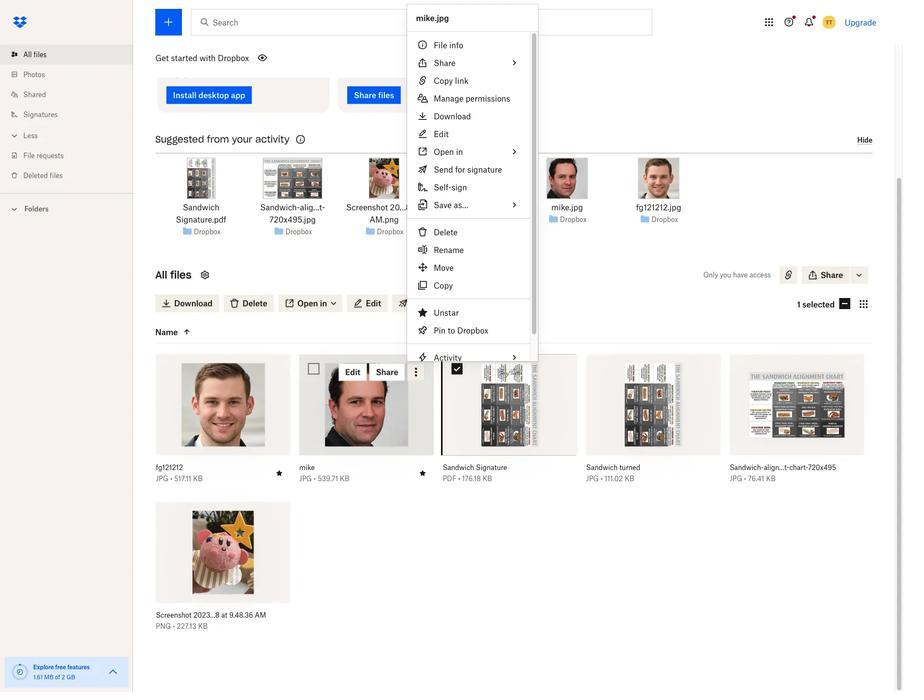 Task type: locate. For each thing, give the bounding box(es) containing it.
2 copy from the top
[[434, 281, 453, 290]]

1 and from the left
[[296, 59, 308, 67]]

to inside the "install on desktop to work on files offline and stay synced."
[[224, 59, 231, 67]]

activity
[[434, 353, 462, 362]]

file
[[434, 40, 448, 50], [23, 151, 35, 160]]

quota usage element
[[11, 663, 29, 681]]

sandwich- up 76.41
[[730, 464, 765, 472]]

edit menu item
[[408, 125, 530, 143]]

deleted files link
[[9, 165, 133, 185]]

20…8.36
[[390, 203, 422, 212]]

dropbox for mike.jpg
[[560, 215, 587, 224]]

all files list item
[[0, 44, 133, 64]]

• left 539.71
[[314, 475, 316, 483]]

0 vertical spatial mike.jpg
[[416, 13, 449, 22]]

am.png
[[370, 215, 399, 225]]

/mike.jpg image
[[547, 158, 588, 199]]

save as… menu item
[[408, 196, 530, 214]]

kb down 2023…8
[[198, 623, 208, 631]]

sandwich signature.pdf link
[[161, 202, 242, 226]]

copy inside "copy link" menu item
[[434, 76, 453, 85]]

fg121212
[[156, 464, 183, 472]]

file, sandwich-alignment-chart-720x495.jpg row
[[730, 355, 865, 491]]

your
[[232, 134, 253, 145]]

on
[[188, 59, 196, 67], [250, 59, 258, 67]]

with inside share files with anyone and control edit or view access.
[[383, 59, 397, 67]]

save
[[434, 200, 452, 210]]

on up the synced.
[[188, 59, 196, 67]]

• left 76.41
[[745, 475, 747, 483]]

1 vertical spatial copy
[[434, 281, 453, 290]]

shared
[[23, 90, 46, 99]]

dropbox link for sandwich signature.pdf
[[194, 226, 221, 237]]

screenshot up the png
[[156, 612, 192, 620]]

dropbox link down 720x495.jpg
[[286, 226, 312, 237]]

and inside the "install on desktop to work on files offline and stay synced."
[[296, 59, 308, 67]]

3 jpg from the left
[[587, 475, 599, 483]]

0 vertical spatial sandwich-
[[260, 203, 300, 212]]

1 copy from the top
[[434, 76, 453, 85]]

sandwich signature.pdf
[[176, 203, 227, 225]]

mike jpg • 539.71 kb
[[300, 464, 350, 483]]

1 horizontal spatial on
[[250, 59, 258, 67]]

photos link
[[9, 64, 133, 84]]

offline
[[274, 59, 294, 67]]

synced.
[[182, 70, 205, 79]]

kb inside sandwich-align…t-chart-720x495 jpg • 76.41 kb
[[767, 475, 776, 483]]

1 horizontal spatial screenshot
[[346, 203, 388, 212]]

dropbox for sandwich turned.jpg
[[469, 215, 496, 224]]

upgrade
[[845, 17, 877, 27]]

screenshot up the 'am.png' at the left of the page
[[346, 203, 388, 212]]

0 vertical spatial file
[[434, 40, 448, 50]]

share down file info
[[434, 58, 456, 67]]

2 jpg from the left
[[300, 475, 312, 483]]

2 and from the left
[[423, 59, 435, 67]]

1 vertical spatial file
[[23, 151, 35, 160]]

1 vertical spatial mike.jpg
[[552, 203, 583, 212]]

with up the synced.
[[200, 53, 216, 62]]

self-sign menu item
[[408, 178, 530, 196]]

kb inside mike jpg • 539.71 kb
[[340, 475, 350, 483]]

dropbox link for mike.jpg
[[560, 214, 587, 225]]

photos
[[23, 70, 45, 79]]

file inside menu item
[[434, 40, 448, 50]]

sandwich- inside sandwich-alig…t- 720x495.jpg
[[260, 203, 300, 212]]

dropbox link down signature.pdf on the left
[[194, 226, 221, 237]]

anyone
[[399, 59, 421, 67]]

jpg inside mike jpg • 539.71 kb
[[300, 475, 312, 483]]

copy down control
[[434, 76, 453, 85]]

jpg down fg121212
[[156, 475, 169, 483]]

0 horizontal spatial file
[[23, 151, 35, 160]]

227.13
[[177, 623, 197, 631]]

less
[[23, 131, 38, 140]]

screenshot
[[346, 203, 388, 212], [156, 612, 192, 620]]

0 horizontal spatial screenshot
[[156, 612, 192, 620]]

dropbox link down mike.jpg link
[[560, 214, 587, 225]]

manage
[[434, 94, 464, 103]]

sandwich inside sandwich signature pdf • 176.18 kb
[[443, 464, 475, 472]]

0 vertical spatial all
[[23, 50, 32, 59]]

0 horizontal spatial all files
[[23, 50, 47, 59]]

1 vertical spatial all
[[155, 269, 167, 282]]

explore free features 1.61 mb of 2 gb
[[33, 664, 90, 681]]

info
[[450, 40, 464, 50]]

copy menu item
[[408, 276, 530, 294]]

with for files
[[383, 59, 397, 67]]

sandwich inside sandwich turned jpg • 111.02 kb
[[587, 464, 618, 472]]

file left info
[[434, 40, 448, 50]]

list
[[0, 38, 133, 193]]

1 horizontal spatial to
[[448, 326, 455, 335]]

with left the anyone
[[383, 59, 397, 67]]

file, sandwich signature.pdf row
[[443, 355, 578, 491]]

pin
[[434, 326, 446, 335]]

copy inside copy 'menu item'
[[434, 281, 453, 290]]

share menu item
[[408, 54, 530, 72]]

0 horizontal spatial share
[[348, 59, 366, 67]]

access.
[[348, 70, 370, 79]]

• inside mike jpg • 539.71 kb
[[314, 475, 316, 483]]

2 horizontal spatial share
[[821, 271, 844, 280]]

kb down mike button
[[340, 475, 350, 483]]

mike.jpg
[[416, 13, 449, 22], [552, 203, 583, 212]]

• left 111.02 at the right
[[601, 475, 603, 483]]

sandwich inside 'sandwich signature.pdf'
[[183, 203, 220, 212]]

0 horizontal spatial mike.jpg
[[416, 13, 449, 22]]

signature
[[476, 464, 508, 472]]

copy
[[434, 76, 453, 85], [434, 281, 453, 290]]

copy down move
[[434, 281, 453, 290]]

1 vertical spatial all files
[[155, 269, 192, 282]]

1 horizontal spatial with
[[383, 59, 397, 67]]

• inside screenshot 2023…8 at 9.48.36 am png • 227.13 kb
[[173, 623, 175, 631]]

dropbox link down sandwich turned.jpg link
[[469, 214, 496, 225]]

open in menu item
[[408, 143, 530, 160]]

explore
[[33, 664, 54, 671]]

4 jpg from the left
[[730, 475, 743, 483]]

upgrade link
[[845, 17, 877, 27]]

• right the png
[[173, 623, 175, 631]]

to inside menu item
[[448, 326, 455, 335]]

1 vertical spatial sandwich-
[[730, 464, 765, 472]]

fg121212 button
[[156, 464, 266, 472]]

kb
[[193, 475, 203, 483], [340, 475, 350, 483], [483, 475, 493, 483], [625, 475, 635, 483], [767, 475, 776, 483], [198, 623, 208, 631]]

share inside button
[[821, 271, 844, 280]]

dropbox link down the 'am.png' at the left of the page
[[377, 226, 404, 237]]

1 vertical spatial to
[[448, 326, 455, 335]]

list containing all files
[[0, 38, 133, 193]]

deleted files
[[23, 171, 63, 180]]

0 horizontal spatial to
[[224, 59, 231, 67]]

dropbox
[[218, 53, 249, 62], [469, 215, 496, 224], [560, 215, 587, 224], [652, 215, 679, 224], [194, 228, 221, 236], [286, 228, 312, 236], [377, 228, 404, 236], [458, 326, 489, 335]]

1 vertical spatial screenshot
[[156, 612, 192, 620]]

mb
[[44, 674, 54, 681]]

sandwich for sandwich turned jpg • 111.02 kb
[[587, 464, 618, 472]]

0 horizontal spatial all
[[23, 50, 32, 59]]

send for signature menu item
[[408, 160, 530, 178]]

folders
[[24, 205, 49, 213]]

folders button
[[0, 200, 133, 217]]

self-
[[434, 182, 452, 192]]

file down less on the top left
[[23, 151, 35, 160]]

1 horizontal spatial and
[[423, 59, 435, 67]]

screenshot 2023…8 at 9.48.36 am button
[[156, 611, 266, 620]]

file info
[[434, 40, 464, 50]]

kb down align…t-
[[767, 475, 776, 483]]

sandwich-
[[260, 203, 300, 212], [730, 464, 765, 472]]

share inside menu item
[[434, 58, 456, 67]]

sandwich- up 720x495.jpg
[[260, 203, 300, 212]]

dropbox for screenshot 20…8.36 am.png
[[377, 228, 404, 236]]

file info menu item
[[408, 36, 530, 54]]

chart-
[[790, 464, 809, 472]]

on right work
[[250, 59, 258, 67]]

0 vertical spatial copy
[[434, 76, 453, 85]]

2 on from the left
[[250, 59, 258, 67]]

sandwich turned.jpg
[[438, 203, 514, 212]]

• down fg121212
[[170, 475, 173, 483]]

kb inside screenshot 2023…8 at 9.48.36 am png • 227.13 kb
[[198, 623, 208, 631]]

to left work
[[224, 59, 231, 67]]

and right 'offline'
[[296, 59, 308, 67]]

/sandwich turned.jpg image
[[462, 158, 490, 199]]

2
[[62, 674, 65, 681]]

signature.pdf
[[176, 215, 227, 225]]

mike.jpg down /mike.jpg image
[[552, 203, 583, 212]]

access
[[750, 271, 772, 280]]

1 jpg from the left
[[156, 475, 169, 483]]

0 vertical spatial all files
[[23, 50, 47, 59]]

0 horizontal spatial on
[[188, 59, 196, 67]]

0 vertical spatial to
[[224, 59, 231, 67]]

• inside sandwich-align…t-chart-720x495 jpg • 76.41 kb
[[745, 475, 747, 483]]

sandwich signature button
[[443, 464, 553, 472]]

kb inside the fg121212 jpg • 517.11 kb
[[193, 475, 203, 483]]

jpg inside sandwich-align…t-chart-720x495 jpg • 76.41 kb
[[730, 475, 743, 483]]

only
[[704, 271, 719, 280]]

sandwich
[[183, 203, 220, 212], [438, 203, 474, 212], [443, 464, 475, 472], [587, 464, 618, 472]]

at
[[222, 612, 228, 620]]

1 horizontal spatial share
[[434, 58, 456, 67]]

1 horizontal spatial file
[[434, 40, 448, 50]]

copy link
[[434, 76, 469, 85]]

1 horizontal spatial sandwich-
[[730, 464, 765, 472]]

move
[[434, 263, 454, 272]]

1 horizontal spatial all files
[[155, 269, 192, 282]]

• inside sandwich signature pdf • 176.18 kb
[[459, 475, 461, 483]]

from
[[207, 134, 229, 145]]

to right 'pin'
[[448, 326, 455, 335]]

sandwich-alig…t- 720x495.jpg link
[[253, 202, 333, 226]]

all files link
[[9, 44, 133, 64]]

signature
[[468, 165, 503, 174]]

0 horizontal spatial sandwich-
[[260, 203, 300, 212]]

kb right the 517.11
[[193, 475, 203, 483]]

share inside share files with anyone and control edit or view access.
[[348, 59, 366, 67]]

file for file info
[[434, 40, 448, 50]]

mike.jpg up file info
[[416, 13, 449, 22]]

copy link menu item
[[408, 72, 530, 89]]

and
[[296, 59, 308, 67], [423, 59, 435, 67]]

1 horizontal spatial all
[[155, 269, 167, 282]]

• right pdf
[[459, 475, 461, 483]]

/screenshot 2023-08-18 at 9.48.36 am.png image
[[369, 158, 400, 199]]

0 vertical spatial screenshot
[[346, 203, 388, 212]]

share files with anyone and control edit or view access.
[[348, 59, 497, 79]]

unstar menu item
[[408, 304, 530, 321]]

to
[[224, 59, 231, 67], [448, 326, 455, 335]]

kb down signature
[[483, 475, 493, 483]]

share up access.
[[348, 59, 366, 67]]

share up "selected"
[[821, 271, 844, 280]]

dropbox inside menu item
[[458, 326, 489, 335]]

file for file requests
[[23, 151, 35, 160]]

align…t-
[[764, 464, 790, 472]]

dropbox link down fg121212.jpg on the right top of page
[[652, 214, 679, 225]]

and left control
[[423, 59, 435, 67]]

jpg down mike
[[300, 475, 312, 483]]

jpg left 111.02 at the right
[[587, 475, 599, 483]]

jpg left 76.41
[[730, 475, 743, 483]]

with
[[200, 53, 216, 62], [383, 59, 397, 67]]

kb down the turned at bottom
[[625, 475, 635, 483]]

screenshot inside screenshot 2023…8 at 9.48.36 am png • 227.13 kb
[[156, 612, 192, 620]]

and inside share files with anyone and control edit or view access.
[[423, 59, 435, 67]]

save as…
[[434, 200, 469, 210]]

sandwich- inside sandwich-align…t-chart-720x495 jpg • 76.41 kb
[[730, 464, 765, 472]]

or
[[474, 59, 481, 67]]

screenshot inside screenshot 20…8.36 am.png
[[346, 203, 388, 212]]

features
[[67, 664, 90, 671]]

sandwich signature pdf • 176.18 kb
[[443, 464, 508, 483]]

with for started
[[200, 53, 216, 62]]

0 horizontal spatial and
[[296, 59, 308, 67]]

download menu item
[[408, 107, 530, 125]]

0 horizontal spatial with
[[200, 53, 216, 62]]

1 selected
[[798, 300, 836, 309]]



Task type: vqa. For each thing, say whether or not it's contained in the screenshot.
cell
no



Task type: describe. For each thing, give the bounding box(es) containing it.
delete
[[434, 227, 458, 237]]

jpg inside sandwich turned jpg • 111.02 kb
[[587, 475, 599, 483]]

mike
[[300, 464, 315, 472]]

files inside list item
[[34, 50, 47, 59]]

copy for copy link
[[434, 76, 453, 85]]

720x495.jpg
[[270, 215, 316, 225]]

• inside sandwich turned jpg • 111.02 kb
[[601, 475, 603, 483]]

signatures
[[23, 110, 58, 119]]

screenshot for screenshot 20…8.36 am.png
[[346, 203, 388, 212]]

1.61
[[33, 674, 43, 681]]

kb inside sandwich turned jpg • 111.02 kb
[[625, 475, 635, 483]]

all inside list item
[[23, 50, 32, 59]]

send for signature
[[434, 165, 503, 174]]

539.71
[[318, 475, 338, 483]]

turned
[[620, 464, 641, 472]]

control
[[437, 59, 459, 67]]

all files inside list item
[[23, 50, 47, 59]]

you
[[721, 271, 732, 280]]

mike.jpg link
[[552, 202, 583, 214]]

started
[[171, 53, 198, 62]]

jpg inside the fg121212 jpg • 517.11 kb
[[156, 475, 169, 483]]

fg121212 jpg • 517.11 kb
[[156, 464, 203, 483]]

view
[[483, 59, 497, 67]]

move menu item
[[408, 259, 530, 276]]

sandwich- for align…t-
[[730, 464, 765, 472]]

sandwich- for alig…t-
[[260, 203, 300, 212]]

sandwich turned button
[[587, 464, 697, 472]]

link
[[455, 76, 469, 85]]

dropbox for sandwich-alig…t- 720x495.jpg
[[286, 228, 312, 236]]

for
[[456, 165, 466, 174]]

fg121212.jpg link
[[637, 202, 682, 214]]

signatures link
[[9, 104, 133, 124]]

screenshot 2023…8 at 9.48.36 am png • 227.13 kb
[[156, 612, 266, 631]]

fg121212.jpg
[[637, 203, 682, 212]]

dropbox link for sandwich turned.jpg
[[469, 214, 496, 225]]

dropbox link for sandwich-alig…t- 720x495.jpg
[[286, 226, 312, 237]]

shared link
[[9, 84, 133, 104]]

permissions
[[466, 94, 511, 103]]

dropbox link for screenshot 20…8.36 am.png
[[377, 226, 404, 237]]

sandwich for sandwich signature pdf • 176.18 kb
[[443, 464, 475, 472]]

gb
[[67, 674, 75, 681]]

name
[[155, 328, 178, 337]]

pdf
[[443, 475, 457, 483]]

screenshot 20…8.36 am.png
[[346, 203, 422, 225]]

sandwich turned jpg • 111.02 kb
[[587, 464, 641, 483]]

rename
[[434, 245, 464, 255]]

less image
[[9, 130, 20, 141]]

send
[[434, 165, 453, 174]]

kb inside sandwich signature pdf • 176.18 kb
[[483, 475, 493, 483]]

/sandwich alignment chart 720x495.jpg image
[[263, 158, 323, 199]]

delete menu item
[[408, 223, 530, 241]]

desktop
[[197, 59, 223, 67]]

of
[[55, 674, 60, 681]]

copy for copy
[[434, 281, 453, 290]]

alig…t-
[[300, 203, 325, 212]]

/fg121212.jpg image
[[639, 158, 680, 199]]

stay
[[167, 70, 180, 79]]

517.11
[[174, 475, 191, 483]]

mike button
[[300, 464, 410, 472]]

sandwich for sandwich turned.jpg
[[438, 203, 474, 212]]

edit
[[461, 59, 473, 67]]

install on desktop to work on files offline and stay synced.
[[167, 59, 308, 79]]

screenshot 20…8.36 am.png link
[[344, 202, 425, 226]]

sign
[[452, 182, 467, 192]]

files inside the "install on desktop to work on files offline and stay synced."
[[260, 59, 273, 67]]

1
[[798, 300, 801, 309]]

screenshot for screenshot 2023…8 at 9.48.36 am png • 227.13 kb
[[156, 612, 192, 620]]

dropbox link for fg121212.jpg
[[652, 214, 679, 225]]

sandwich-alig…t- 720x495.jpg
[[260, 203, 325, 225]]

111.02
[[605, 475, 623, 483]]

deleted
[[23, 171, 48, 180]]

sandwich turned.jpg link
[[438, 202, 514, 214]]

file, mike.jpg row
[[300, 355, 434, 491]]

only you have access
[[704, 271, 772, 280]]

get started with dropbox
[[155, 53, 249, 62]]

sandwich-align…t-chart-720x495 button
[[730, 464, 841, 472]]

file, screenshot 2023-08-18 at 9.48.36 am.png row
[[156, 502, 291, 639]]

rename menu item
[[408, 241, 530, 259]]

76.41
[[749, 475, 765, 483]]

suggested
[[155, 134, 204, 145]]

free
[[55, 664, 66, 671]]

• inside the fg121212 jpg • 517.11 kb
[[170, 475, 173, 483]]

files inside share files with anyone and control edit or view access.
[[368, 59, 381, 67]]

sandwich-align…t-chart-720x495 jpg • 76.41 kb
[[730, 464, 837, 483]]

manage permissions
[[434, 94, 511, 103]]

unstar
[[434, 308, 459, 317]]

in
[[456, 147, 463, 156]]

png
[[156, 623, 171, 631]]

activity menu item
[[408, 349, 530, 366]]

sandwich for sandwich signature.pdf
[[183, 203, 220, 212]]

dropbox image
[[9, 11, 31, 33]]

/sandwich signature.pdf image
[[187, 158, 216, 199]]

1 horizontal spatial mike.jpg
[[552, 203, 583, 212]]

open
[[434, 147, 454, 156]]

activity
[[256, 134, 290, 145]]

file, fg121212.jpg row
[[156, 355, 291, 491]]

dropbox for sandwich signature.pdf
[[194, 228, 221, 236]]

self-sign
[[434, 182, 467, 192]]

requests
[[37, 151, 64, 160]]

have
[[734, 271, 748, 280]]

manage permissions menu item
[[408, 89, 530, 107]]

720x495
[[809, 464, 837, 472]]

file, sandwich turned.jpg row
[[587, 355, 721, 491]]

file requests
[[23, 151, 64, 160]]

open in
[[434, 147, 463, 156]]

am
[[255, 612, 266, 620]]

176.18
[[462, 475, 481, 483]]

dropbox for fg121212.jpg
[[652, 215, 679, 224]]

get
[[155, 53, 169, 62]]

turned.jpg
[[477, 203, 514, 212]]

pin to dropbox menu item
[[408, 321, 530, 339]]

1 on from the left
[[188, 59, 196, 67]]



